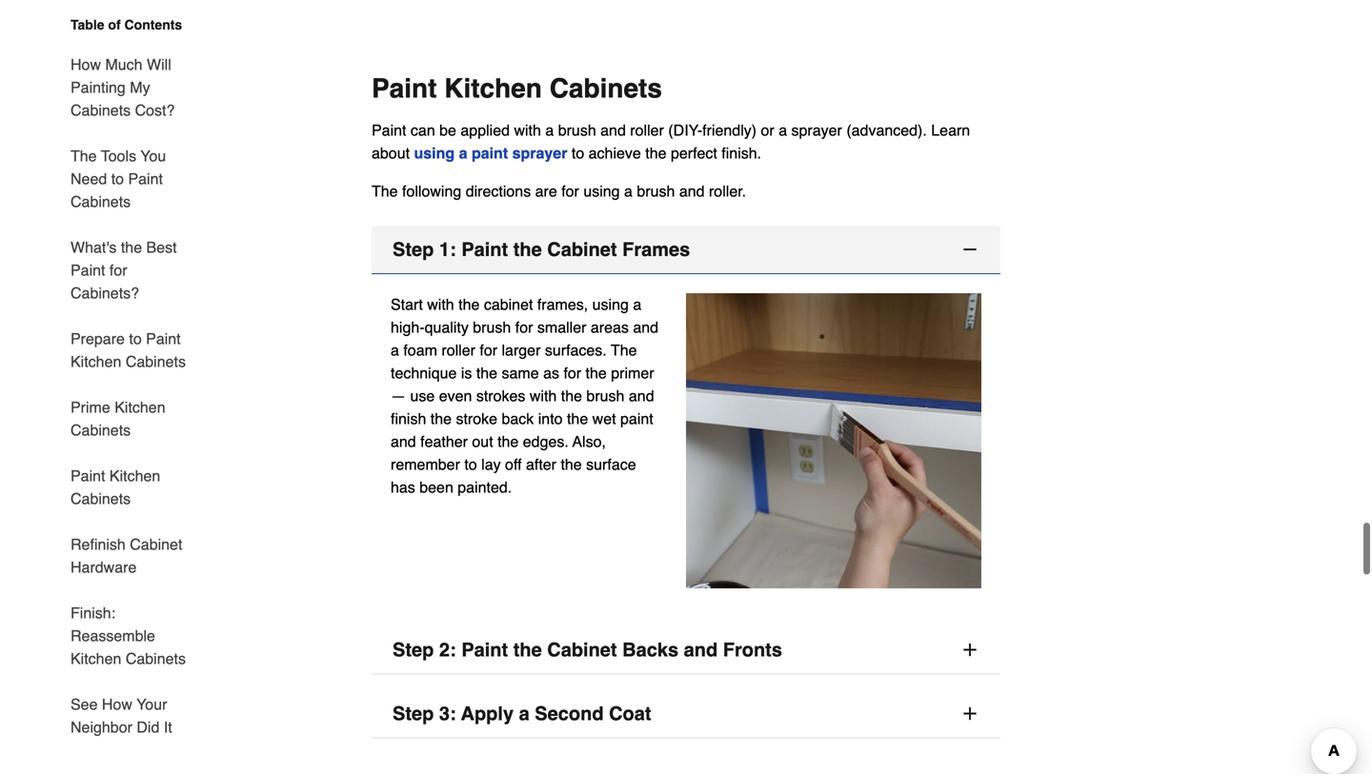 Task type: locate. For each thing, give the bounding box(es) containing it.
has
[[391, 479, 415, 496]]

prepare
[[71, 330, 125, 348]]

cabinets down painting on the left of page
[[71, 102, 131, 119]]

0 vertical spatial sprayer
[[792, 121, 842, 139]]

the left best
[[121, 239, 142, 256]]

cabinet up hardware
[[130, 536, 182, 554]]

areas
[[591, 319, 629, 336]]

3 step from the top
[[393, 704, 434, 725]]

1 vertical spatial cabinet
[[130, 536, 182, 554]]

the
[[71, 147, 97, 165], [372, 182, 398, 200], [611, 341, 637, 359]]

technique
[[391, 364, 457, 382]]

the for the tools you need to paint cabinets
[[71, 147, 97, 165]]

sprayer
[[792, 121, 842, 139], [512, 144, 567, 162]]

with
[[514, 121, 541, 139], [427, 296, 454, 313], [530, 387, 557, 405]]

1 horizontal spatial roller
[[630, 121, 664, 139]]

cabinets up prime kitchen cabinets link at left
[[126, 353, 186, 371]]

using down can
[[414, 144, 455, 162]]

are
[[535, 182, 557, 200]]

minus image
[[961, 240, 980, 259]]

1 horizontal spatial sprayer
[[792, 121, 842, 139]]

1:
[[439, 239, 456, 260]]

did
[[137, 719, 160, 737]]

paint inside what's the best paint for cabinets?
[[71, 262, 105, 279]]

kitchen inside prime kitchen cabinets
[[115, 399, 165, 416]]

paint inside "link"
[[71, 467, 105, 485]]

brush up wet
[[587, 387, 625, 405]]

second
[[535, 704, 604, 725]]

to left lay
[[464, 456, 477, 473]]

step left 1:
[[393, 239, 434, 260]]

1 vertical spatial the
[[372, 182, 398, 200]]

paint
[[472, 144, 508, 162], [620, 410, 654, 428]]

step left 2:
[[393, 640, 434, 662]]

kitchen down prime kitchen cabinets link at left
[[110, 467, 160, 485]]

kitchen right prime
[[115, 399, 165, 416]]

how
[[71, 56, 101, 73], [102, 696, 132, 714]]

step 1: paint the cabinet frames button
[[372, 226, 1001, 274]]

step 1: paint the cabinet frames
[[393, 239, 690, 260]]

the up into
[[561, 387, 582, 405]]

1 vertical spatial paint kitchen cabinets
[[71, 467, 160, 508]]

the up "primer"
[[611, 341, 637, 359]]

step left the '3:'
[[393, 704, 434, 725]]

0 vertical spatial paint
[[472, 144, 508, 162]]

cabinets down prime
[[71, 422, 131, 439]]

for up "larger"
[[515, 319, 533, 336]]

with up quality
[[427, 296, 454, 313]]

1 vertical spatial with
[[427, 296, 454, 313]]

finish
[[391, 410, 426, 428]]

paint right 1:
[[462, 239, 508, 260]]

the up step 3: apply a second coat
[[513, 640, 542, 662]]

prime kitchen cabinets link
[[71, 385, 198, 454]]

0 vertical spatial step
[[393, 239, 434, 260]]

the up cabinet at the left of page
[[513, 239, 542, 260]]

plus image
[[961, 641, 980, 660]]

with inside paint can be applied with a brush and roller (diy-friendly) or a sprayer (advanced). learn about
[[514, 121, 541, 139]]

use
[[410, 387, 435, 405]]

tools
[[101, 147, 136, 165]]

stroke
[[456, 410, 498, 428]]

roller
[[630, 121, 664, 139], [442, 341, 476, 359]]

for up "cabinets?"
[[110, 262, 127, 279]]

to
[[572, 144, 584, 162], [111, 170, 124, 188], [129, 330, 142, 348], [464, 456, 477, 473]]

a down the applied
[[459, 144, 467, 162]]

same
[[502, 364, 539, 382]]

and up 'achieve' in the top left of the page
[[601, 121, 626, 139]]

prime kitchen cabinets
[[71, 399, 165, 439]]

the following directions are for using a brush and roller.
[[372, 182, 746, 200]]

with right the applied
[[514, 121, 541, 139]]

the tools you need to paint cabinets
[[71, 147, 166, 211]]

1 vertical spatial how
[[102, 696, 132, 714]]

the down 'also,'
[[561, 456, 582, 473]]

for right are
[[562, 182, 579, 200]]

refinish cabinet hardware link
[[71, 522, 198, 591]]

paint inside prepare to paint kitchen cabinets
[[146, 330, 181, 348]]

with up into
[[530, 387, 557, 405]]

1 vertical spatial using
[[584, 182, 620, 200]]

off
[[505, 456, 522, 473]]

cabinets up your
[[126, 650, 186, 668]]

paint down you
[[128, 170, 163, 188]]

0 horizontal spatial sprayer
[[512, 144, 567, 162]]

2 vertical spatial with
[[530, 387, 557, 405]]

and right backs
[[684, 640, 718, 662]]

using down 'achieve' in the top left of the page
[[584, 182, 620, 200]]

contents
[[124, 17, 182, 32]]

a down 'achieve' in the top left of the page
[[624, 182, 633, 200]]

prepare to paint kitchen cabinets
[[71, 330, 186, 371]]

remember
[[391, 456, 460, 473]]

achieve
[[589, 144, 641, 162]]

for
[[562, 182, 579, 200], [110, 262, 127, 279], [515, 319, 533, 336], [480, 341, 498, 359], [564, 364, 581, 382]]

cabinet up the second
[[547, 640, 617, 662]]

frames,
[[537, 296, 588, 313]]

step 2: paint the cabinet backs and fronts
[[393, 640, 782, 662]]

0 vertical spatial how
[[71, 56, 101, 73]]

to inside the tools you need to paint cabinets
[[111, 170, 124, 188]]

and inside button
[[684, 640, 718, 662]]

as
[[543, 364, 559, 382]]

paint inside paint can be applied with a brush and roller (diy-friendly) or a sprayer (advanced). learn about
[[372, 121, 406, 139]]

a right or
[[779, 121, 787, 139]]

the inside what's the best paint for cabinets?
[[121, 239, 142, 256]]

painting
[[71, 79, 126, 96]]

step
[[393, 239, 434, 260], [393, 640, 434, 662], [393, 704, 434, 725]]

paint kitchen cabinets up refinish
[[71, 467, 160, 508]]

see how your neighbor did it link
[[71, 682, 198, 740]]

to inside start with the cabinet frames, using a high-quality brush for smaller areas and a foam roller for larger surfaces. the technique is the same as for the primer — use even strokes with the brush and finish the stroke back into the wet paint and feather out the edges. also, remember to lay off after the surface has been painted.
[[464, 456, 477, 473]]

1 step from the top
[[393, 239, 434, 260]]

paint right 2:
[[462, 640, 508, 662]]

0 horizontal spatial paint kitchen cabinets
[[71, 467, 160, 508]]

the tools you need to paint cabinets link
[[71, 133, 198, 225]]

roller left (diy-
[[630, 121, 664, 139]]

paint up can
[[372, 73, 437, 104]]

high-
[[391, 319, 425, 336]]

kitchen
[[444, 73, 542, 104], [71, 353, 121, 371], [115, 399, 165, 416], [110, 467, 160, 485], [71, 650, 121, 668]]

how up painting on the left of page
[[71, 56, 101, 73]]

coat
[[609, 704, 651, 725]]

0 vertical spatial with
[[514, 121, 541, 139]]

you
[[140, 147, 166, 165]]

0 horizontal spatial the
[[71, 147, 97, 165]]

been
[[420, 479, 453, 496]]

prime
[[71, 399, 110, 416]]

paint kitchen cabinets inside "link"
[[71, 467, 160, 508]]

1 vertical spatial roller
[[442, 341, 476, 359]]

0 vertical spatial cabinet
[[547, 239, 617, 260]]

sprayer right or
[[792, 121, 842, 139]]

paint right prepare
[[146, 330, 181, 348]]

2 vertical spatial the
[[611, 341, 637, 359]]

paint inside start with the cabinet frames, using a high-quality brush for smaller areas and a foam roller for larger surfaces. the technique is the same as for the primer — use even strokes with the brush and finish the stroke back into the wet paint and feather out the edges. also, remember to lay off after the surface has been painted.
[[620, 410, 654, 428]]

1 horizontal spatial paint kitchen cabinets
[[372, 73, 662, 104]]

cabinet
[[547, 239, 617, 260], [130, 536, 182, 554], [547, 640, 617, 662]]

1 horizontal spatial paint
[[620, 410, 654, 428]]

2 step from the top
[[393, 640, 434, 662]]

cabinet inside step 1: paint the cabinet frames "button"
[[547, 239, 617, 260]]

step for step 3: apply a second coat
[[393, 704, 434, 725]]

paint inside the tools you need to paint cabinets
[[128, 170, 163, 188]]

cabinets inside the tools you need to paint cabinets
[[71, 193, 131, 211]]

1 vertical spatial step
[[393, 640, 434, 662]]

2 vertical spatial cabinet
[[547, 640, 617, 662]]

cabinets inside prime kitchen cabinets
[[71, 422, 131, 439]]

how up neighbor
[[102, 696, 132, 714]]

cabinets inside how much will painting my cabinets cost?
[[71, 102, 131, 119]]

brush up using a paint sprayer to achieve the perfect finish.
[[558, 121, 596, 139]]

refinish cabinet hardware
[[71, 536, 182, 577]]

0 vertical spatial the
[[71, 147, 97, 165]]

the down about
[[372, 182, 398, 200]]

for right as
[[564, 364, 581, 382]]

and down "primer"
[[629, 387, 654, 405]]

using inside start with the cabinet frames, using a high-quality brush for smaller areas and a foam roller for larger surfaces. the technique is the same as for the primer — use even strokes with the brush and finish the stroke back into the wet paint and feather out the edges. also, remember to lay off after the surface has been painted.
[[592, 296, 629, 313]]

learn
[[931, 121, 970, 139]]

the up the 'need'
[[71, 147, 97, 165]]

kitchen down reassemble
[[71, 650, 121, 668]]

0 horizontal spatial roller
[[442, 341, 476, 359]]

your
[[137, 696, 167, 714]]

2 horizontal spatial the
[[611, 341, 637, 359]]

paint down prime kitchen cabinets
[[71, 467, 105, 485]]

paint kitchen cabinets up the applied
[[372, 73, 662, 104]]

sprayer up are
[[512, 144, 567, 162]]

how inside see how your neighbor did it
[[102, 696, 132, 714]]

wet
[[592, 410, 616, 428]]

to down tools
[[111, 170, 124, 188]]

cabinets up refinish
[[71, 490, 131, 508]]

2 vertical spatial using
[[592, 296, 629, 313]]

0 vertical spatial roller
[[630, 121, 664, 139]]

foam
[[403, 341, 437, 359]]

frames
[[622, 239, 690, 260]]

paint
[[372, 73, 437, 104], [372, 121, 406, 139], [128, 170, 163, 188], [462, 239, 508, 260], [71, 262, 105, 279], [146, 330, 181, 348], [71, 467, 105, 485], [462, 640, 508, 662]]

kitchen down prepare
[[71, 353, 121, 371]]

step inside "button"
[[393, 239, 434, 260]]

paint kitchen cabinets
[[372, 73, 662, 104], [71, 467, 160, 508]]

cabinets down the 'need'
[[71, 193, 131, 211]]

brush
[[558, 121, 596, 139], [637, 182, 675, 200], [473, 319, 511, 336], [587, 387, 625, 405]]

2 vertical spatial step
[[393, 704, 434, 725]]

cabinet inside step 2: paint the cabinet backs and fronts button
[[547, 640, 617, 662]]

cost?
[[135, 102, 175, 119]]

kitchen inside paint kitchen cabinets
[[110, 467, 160, 485]]

the up quality
[[459, 296, 480, 313]]

using
[[414, 144, 455, 162], [584, 182, 620, 200], [592, 296, 629, 313]]

using up areas
[[592, 296, 629, 313]]

1 vertical spatial paint
[[620, 410, 654, 428]]

what's the best paint for cabinets? link
[[71, 225, 198, 316]]

a down frames
[[633, 296, 642, 313]]

to left 'achieve' in the top left of the page
[[572, 144, 584, 162]]

cabinets inside 'finish: reassemble kitchen cabinets'
[[126, 650, 186, 668]]

the inside the tools you need to paint cabinets
[[71, 147, 97, 165]]

smaller
[[537, 319, 587, 336]]

paint right wet
[[620, 410, 654, 428]]

larger
[[502, 341, 541, 359]]

table
[[71, 17, 104, 32]]

best
[[146, 239, 177, 256]]

cabinet up frames,
[[547, 239, 617, 260]]

0 vertical spatial using
[[414, 144, 455, 162]]

paint down the applied
[[472, 144, 508, 162]]

paint down what's
[[71, 262, 105, 279]]

step 2: paint the cabinet backs and fronts button
[[372, 627, 1001, 675]]

my
[[130, 79, 150, 96]]

1 horizontal spatial the
[[372, 182, 398, 200]]

0 horizontal spatial paint
[[472, 144, 508, 162]]

the left perfect at the top
[[645, 144, 667, 162]]

roller up is
[[442, 341, 476, 359]]

paint up about
[[372, 121, 406, 139]]

the up feather
[[431, 410, 452, 428]]

neighbor
[[71, 719, 132, 737]]

a person painting cabinets white with a brush. image
[[686, 293, 982, 589]]

a right apply at bottom left
[[519, 704, 530, 725]]

for inside what's the best paint for cabinets?
[[110, 262, 127, 279]]

reassemble
[[71, 628, 155, 645]]

to right prepare
[[129, 330, 142, 348]]



Task type: vqa. For each thing, say whether or not it's contained in the screenshot.
3rd Step
yes



Task type: describe. For each thing, give the bounding box(es) containing it.
also,
[[573, 433, 606, 451]]

step for step 2: paint the cabinet backs and fronts
[[393, 640, 434, 662]]

the inside start with the cabinet frames, using a high-quality brush for smaller areas and a foam roller for larger surfaces. the technique is the same as for the primer — use even strokes with the brush and finish the stroke back into the wet paint and feather out the edges. also, remember to lay off after the surface has been painted.
[[611, 341, 637, 359]]

surface
[[586, 456, 636, 473]]

how much will painting my cabinets cost?
[[71, 56, 175, 119]]

fronts
[[723, 640, 782, 662]]

surfaces.
[[545, 341, 607, 359]]

painted.
[[458, 479, 512, 496]]

about
[[372, 144, 410, 162]]

using a paint sprayer link
[[414, 144, 567, 162]]

a up using a paint sprayer to achieve the perfect finish.
[[545, 121, 554, 139]]

edges.
[[523, 433, 569, 451]]

see
[[71, 696, 98, 714]]

strokes
[[476, 387, 526, 405]]

kitchen inside prepare to paint kitchen cabinets
[[71, 353, 121, 371]]

and down finish
[[391, 433, 416, 451]]

friendly)
[[703, 121, 757, 139]]

start
[[391, 296, 423, 313]]

need
[[71, 170, 107, 188]]

how much will painting my cabinets cost? link
[[71, 42, 198, 133]]

brush down cabinet at the left of page
[[473, 319, 511, 336]]

kitchen inside 'finish: reassemble kitchen cabinets'
[[71, 650, 121, 668]]

a left the "foam"
[[391, 341, 399, 359]]

and right areas
[[633, 319, 659, 336]]

it
[[164, 719, 172, 737]]

the right is
[[476, 364, 498, 382]]

primer
[[611, 364, 654, 382]]

paint inside button
[[462, 640, 508, 662]]

brush down paint can be applied with a brush and roller (diy-friendly) or a sprayer (advanced). learn about
[[637, 182, 675, 200]]

cabinets?
[[71, 284, 139, 302]]

lay
[[481, 456, 501, 473]]

back
[[502, 410, 534, 428]]

will
[[147, 56, 171, 73]]

hardware
[[71, 559, 137, 577]]

the up 'also,'
[[567, 410, 588, 428]]

cabinet for step 2: paint the cabinet backs and fronts
[[547, 640, 617, 662]]

0 vertical spatial paint kitchen cabinets
[[372, 73, 662, 104]]

cabinets inside "link"
[[71, 490, 131, 508]]

after
[[526, 456, 557, 473]]

using for the following directions are for using a brush and roller.
[[584, 182, 620, 200]]

cabinet for step 1: paint the cabinet frames
[[547, 239, 617, 260]]

the inside button
[[513, 640, 542, 662]]

even
[[439, 387, 472, 405]]

feather
[[420, 433, 468, 451]]

cabinet inside refinish cabinet hardware
[[130, 536, 182, 554]]

and inside paint can be applied with a brush and roller (diy-friendly) or a sprayer (advanced). learn about
[[601, 121, 626, 139]]

following
[[402, 182, 462, 200]]

finish: reassemble kitchen cabinets
[[71, 605, 186, 668]]

into
[[538, 410, 563, 428]]

plus image
[[961, 705, 980, 724]]

step 3: apply a second coat
[[393, 704, 651, 725]]

can
[[411, 121, 435, 139]]

backs
[[622, 640, 679, 662]]

perfect
[[671, 144, 718, 162]]

apply
[[461, 704, 514, 725]]

what's
[[71, 239, 117, 256]]

directions
[[466, 182, 531, 200]]

table of contents
[[71, 17, 182, 32]]

paint can be applied with a brush and roller (diy-friendly) or a sprayer (advanced). learn about
[[372, 121, 970, 162]]

paint kitchen cabinets link
[[71, 454, 198, 522]]

step for step 1: paint the cabinet frames
[[393, 239, 434, 260]]

roller.
[[709, 182, 746, 200]]

cabinet
[[484, 296, 533, 313]]

roller inside start with the cabinet frames, using a high-quality brush for smaller areas and a foam roller for larger surfaces. the technique is the same as for the primer — use even strokes with the brush and finish the stroke back into the wet paint and feather out the edges. also, remember to lay off after the surface has been painted.
[[442, 341, 476, 359]]

paint inside "button"
[[462, 239, 508, 260]]

and left roller.
[[679, 182, 705, 200]]

is
[[461, 364, 472, 382]]

roller inside paint can be applied with a brush and roller (diy-friendly) or a sprayer (advanced). learn about
[[630, 121, 664, 139]]

finish.
[[722, 144, 762, 162]]

refinish
[[71, 536, 126, 554]]

brush inside paint can be applied with a brush and roller (diy-friendly) or a sprayer (advanced). learn about
[[558, 121, 596, 139]]

cabinets up 'achieve' in the top left of the page
[[550, 73, 662, 104]]

using for start with the cabinet frames, using a high-quality brush for smaller areas and a foam roller for larger surfaces. the technique is the same as for the primer — use even strokes with the brush and finish the stroke back into the wet paint and feather out the edges. also, remember to lay off after the surface has been painted.
[[592, 296, 629, 313]]

what's the best paint for cabinets?
[[71, 239, 177, 302]]

how inside how much will painting my cabinets cost?
[[71, 56, 101, 73]]

be
[[440, 121, 456, 139]]

applied
[[461, 121, 510, 139]]

of
[[108, 17, 121, 32]]

sprayer inside paint can be applied with a brush and roller (diy-friendly) or a sprayer (advanced). learn about
[[792, 121, 842, 139]]

cabinets inside prepare to paint kitchen cabinets
[[126, 353, 186, 371]]

—
[[391, 387, 406, 405]]

table of contents element
[[55, 15, 198, 740]]

the inside "button"
[[513, 239, 542, 260]]

start with the cabinet frames, using a high-quality brush for smaller areas and a foam roller for larger surfaces. the technique is the same as for the primer — use even strokes with the brush and finish the stroke back into the wet paint and feather out the edges. also, remember to lay off after the surface has been painted.
[[391, 296, 659, 496]]

to inside prepare to paint kitchen cabinets
[[129, 330, 142, 348]]

kitchen up the applied
[[444, 73, 542, 104]]

out
[[472, 433, 493, 451]]

finish: reassemble kitchen cabinets link
[[71, 591, 198, 682]]

quality
[[425, 319, 469, 336]]

the up off
[[498, 433, 519, 451]]

using a paint sprayer to achieve the perfect finish.
[[414, 144, 762, 162]]

the for the following directions are for using a brush and roller.
[[372, 182, 398, 200]]

the down the surfaces.
[[586, 364, 607, 382]]

3:
[[439, 704, 456, 725]]

a inside button
[[519, 704, 530, 725]]

step 3: apply a second coat button
[[372, 691, 1001, 739]]

for left "larger"
[[480, 341, 498, 359]]

1 vertical spatial sprayer
[[512, 144, 567, 162]]

or
[[761, 121, 775, 139]]



